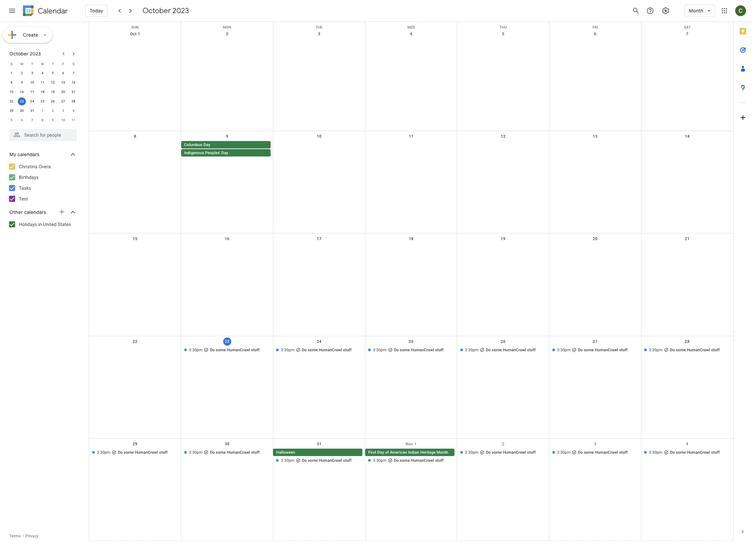 Task type: locate. For each thing, give the bounding box(es) containing it.
0 horizontal spatial 9
[[21, 81, 23, 84]]

3
[[318, 32, 320, 36], [31, 71, 33, 75], [62, 109, 64, 113], [594, 442, 596, 447]]

6 inside november 6 element
[[21, 118, 23, 122]]

1 horizontal spatial 15
[[133, 237, 137, 242]]

1 horizontal spatial 17
[[317, 237, 322, 242]]

20
[[61, 90, 65, 94], [593, 237, 598, 242]]

1
[[138, 32, 140, 36], [11, 71, 13, 75], [42, 109, 43, 113], [414, 442, 417, 447]]

1 horizontal spatial 28
[[685, 339, 690, 344]]

0 horizontal spatial 14
[[72, 81, 75, 84]]

1 t from the left
[[31, 62, 33, 66]]

10 inside grid
[[317, 134, 322, 139]]

first day of american indian heritage month
[[368, 450, 448, 455]]

october 2023
[[142, 6, 189, 15], [9, 51, 41, 57]]

united
[[43, 222, 57, 227]]

9 up 'columbus day' 'button'
[[226, 134, 228, 139]]

5 up 12 element
[[52, 71, 54, 75]]

november 6 element
[[18, 116, 26, 124]]

5 for oct 1
[[502, 32, 504, 36]]

14 inside grid
[[685, 134, 690, 139]]

other
[[9, 209, 23, 215]]

1 vertical spatial 26
[[501, 339, 506, 344]]

31 for 1
[[30, 109, 34, 113]]

create
[[23, 32, 38, 38]]

1 vertical spatial 5
[[52, 71, 54, 75]]

20 element
[[59, 88, 67, 96]]

24 inside "element"
[[30, 100, 34, 103]]

29 inside 29 element
[[10, 109, 13, 113]]

14 for october 2023
[[72, 81, 75, 84]]

Search for people text field
[[13, 129, 73, 141]]

8
[[11, 81, 13, 84], [42, 118, 43, 122], [134, 134, 136, 139]]

cell containing halloween
[[273, 449, 365, 465]]

1 vertical spatial 23
[[225, 339, 230, 344]]

24
[[30, 100, 34, 103], [317, 339, 322, 344]]

14
[[72, 81, 75, 84], [685, 134, 690, 139]]

1 vertical spatial 17
[[317, 237, 322, 242]]

0 horizontal spatial 20
[[61, 90, 65, 94]]

29 for nov 1
[[133, 442, 137, 447]]

27 element
[[59, 97, 67, 106]]

22 inside grid
[[133, 339, 137, 344]]

19
[[51, 90, 55, 94], [501, 237, 506, 242]]

1 vertical spatial 12
[[501, 134, 506, 139]]

calendars inside "dropdown button"
[[17, 152, 39, 158]]

11 for sun
[[409, 134, 414, 139]]

14 for sun
[[685, 134, 690, 139]]

28 inside october 2023 grid
[[72, 100, 75, 103]]

2 horizontal spatial 9
[[226, 134, 228, 139]]

0 horizontal spatial 30
[[20, 109, 24, 113]]

0 vertical spatial 11
[[41, 81, 44, 84]]

17 element
[[28, 88, 36, 96]]

4 inside november 4 'element'
[[73, 109, 74, 113]]

0 horizontal spatial 12
[[51, 81, 55, 84]]

5 down thu
[[502, 32, 504, 36]]

0 horizontal spatial 13
[[61, 81, 65, 84]]

30 for nov 1
[[225, 442, 230, 447]]

25
[[41, 100, 44, 103], [409, 339, 414, 344]]

2 vertical spatial 8
[[134, 134, 136, 139]]

4
[[410, 32, 412, 36], [42, 71, 43, 75], [73, 109, 74, 113], [686, 442, 688, 447]]

10 inside 'element'
[[61, 118, 65, 122]]

today button
[[85, 3, 107, 19]]

0 vertical spatial 17
[[30, 90, 34, 94]]

other calendars button
[[1, 207, 83, 218]]

2 horizontal spatial 5
[[502, 32, 504, 36]]

12
[[51, 81, 55, 84], [501, 134, 506, 139]]

17 inside grid
[[317, 237, 322, 242]]

6 for 1
[[62, 71, 64, 75]]

0 horizontal spatial 7
[[31, 118, 33, 122]]

calendars inside dropdown button
[[24, 209, 46, 215]]

0 vertical spatial month
[[689, 8, 703, 14]]

american
[[390, 450, 407, 455]]

0 vertical spatial october 2023
[[142, 6, 189, 15]]

0 vertical spatial 13
[[61, 81, 65, 84]]

27
[[61, 100, 65, 103], [593, 339, 598, 344]]

0 vertical spatial 12
[[51, 81, 55, 84]]

7 inside grid
[[686, 32, 688, 36]]

–
[[22, 534, 24, 539]]

create button
[[3, 27, 52, 43]]

0 horizontal spatial 31
[[30, 109, 34, 113]]

0 vertical spatial 28
[[72, 100, 75, 103]]

9 up the 16 "element"
[[21, 81, 23, 84]]

12 inside grid
[[501, 134, 506, 139]]

main drawer image
[[8, 7, 16, 15]]

0 vertical spatial 7
[[686, 32, 688, 36]]

6
[[594, 32, 596, 36], [62, 71, 64, 75], [21, 118, 23, 122]]

14 inside row group
[[72, 81, 75, 84]]

0 horizontal spatial 27
[[61, 100, 65, 103]]

27 inside grid
[[593, 339, 598, 344]]

19 inside grid
[[501, 237, 506, 242]]

heritage
[[420, 450, 436, 455]]

0 horizontal spatial 23
[[20, 100, 24, 103]]

2 horizontal spatial day
[[377, 450, 384, 455]]

2 vertical spatial 11
[[409, 134, 414, 139]]

1 vertical spatial 30
[[225, 442, 230, 447]]

0 vertical spatial 18
[[41, 90, 44, 94]]

november 9 element
[[49, 116, 57, 124]]

1 horizontal spatial 24
[[317, 339, 322, 344]]

row containing oct 1
[[89, 29, 733, 131]]

f
[[62, 62, 64, 66]]

0 horizontal spatial 10
[[30, 81, 34, 84]]

0 vertical spatial 15
[[10, 90, 13, 94]]

halloween
[[276, 450, 295, 455]]

month up sat
[[689, 8, 703, 14]]

0 vertical spatial 19
[[51, 90, 55, 94]]

do some humancrawl stuff
[[210, 348, 260, 353], [302, 348, 352, 353], [394, 348, 444, 353], [486, 348, 536, 353], [578, 348, 628, 353], [670, 348, 720, 353], [118, 450, 168, 455], [210, 450, 260, 455], [486, 450, 536, 455], [578, 450, 628, 455], [670, 450, 720, 455], [302, 458, 352, 463], [394, 458, 444, 463]]

row
[[89, 22, 733, 30], [89, 29, 733, 131], [6, 59, 79, 69], [6, 69, 79, 78], [6, 78, 79, 87], [6, 87, 79, 97], [6, 97, 79, 106], [6, 106, 79, 116], [6, 116, 79, 125], [89, 131, 733, 234], [89, 234, 733, 336], [89, 336, 733, 439], [89, 439, 733, 542]]

1 horizontal spatial 16
[[225, 237, 230, 242]]

7
[[686, 32, 688, 36], [73, 71, 74, 75], [31, 118, 33, 122]]

7 up 14 element
[[73, 71, 74, 75]]

13 inside october 2023 grid
[[61, 81, 65, 84]]

11 for october 2023
[[41, 81, 44, 84]]

0 vertical spatial 30
[[20, 109, 24, 113]]

6 down the f
[[62, 71, 64, 75]]

stuff
[[251, 348, 260, 353], [343, 348, 352, 353], [435, 348, 444, 353], [527, 348, 536, 353], [619, 348, 628, 353], [711, 348, 720, 353], [159, 450, 168, 455], [251, 450, 260, 455], [527, 450, 536, 455], [619, 450, 628, 455], [711, 450, 720, 455], [343, 458, 352, 463], [435, 458, 444, 463]]

grid
[[89, 22, 733, 542]]

row group
[[6, 69, 79, 125]]

1 s from the left
[[11, 62, 13, 66]]

24 element
[[28, 97, 36, 106]]

16 element
[[18, 88, 26, 96]]

s right the f
[[72, 62, 75, 66]]

5 for 1
[[52, 71, 54, 75]]

16
[[20, 90, 24, 94], [225, 237, 230, 242]]

None search field
[[0, 126, 83, 141]]

t left w
[[31, 62, 33, 66]]

17
[[30, 90, 34, 94], [317, 237, 322, 242]]

1 vertical spatial 28
[[685, 339, 690, 344]]

15
[[10, 90, 13, 94], [133, 237, 137, 242]]

10 for october 2023
[[30, 81, 34, 84]]

13 for sun
[[593, 134, 598, 139]]

tab list
[[734, 22, 752, 523]]

31 for nov 1
[[317, 442, 322, 447]]

23
[[20, 100, 24, 103], [225, 339, 230, 344]]

8 for october 2023
[[11, 81, 13, 84]]

2 vertical spatial 10
[[317, 134, 322, 139]]

1 horizontal spatial 14
[[685, 134, 690, 139]]

11 inside grid
[[409, 134, 414, 139]]

today
[[90, 8, 103, 14]]

0 vertical spatial 25
[[41, 100, 44, 103]]

1 vertical spatial 15
[[133, 237, 137, 242]]

october
[[142, 6, 171, 15], [9, 51, 29, 57]]

2 s from the left
[[72, 62, 75, 66]]

calendar element
[[22, 4, 68, 19]]

t
[[31, 62, 33, 66], [52, 62, 54, 66]]

0 vertical spatial day
[[203, 143, 210, 147]]

21 element
[[69, 88, 78, 96]]

1 horizontal spatial t
[[52, 62, 54, 66]]

day left of
[[377, 450, 384, 455]]

settings menu image
[[662, 7, 670, 15]]

1 horizontal spatial 25
[[409, 339, 414, 344]]

25 inside grid
[[409, 339, 414, 344]]

18
[[41, 90, 44, 94], [409, 237, 414, 242]]

1 down 25 element at the left top
[[42, 109, 43, 113]]

calendars up in
[[24, 209, 46, 215]]

5 down 29 element on the left of page
[[11, 118, 13, 122]]

month
[[689, 8, 703, 14], [437, 450, 448, 455]]

1 vertical spatial 9
[[52, 118, 54, 122]]

30 inside 'element'
[[20, 109, 24, 113]]

sun
[[131, 25, 139, 30]]

9 down november 2 element
[[52, 118, 54, 122]]

privacy
[[25, 534, 38, 539]]

1 vertical spatial 21
[[685, 237, 690, 242]]

31 inside october 2023 grid
[[30, 109, 34, 113]]

1 horizontal spatial 29
[[133, 442, 137, 447]]

1 vertical spatial 29
[[133, 442, 137, 447]]

26
[[51, 100, 55, 103], [501, 339, 506, 344]]

row containing 1
[[6, 69, 79, 78]]

29 element
[[8, 107, 16, 115]]

1 vertical spatial 6
[[62, 71, 64, 75]]

1 vertical spatial 31
[[317, 442, 322, 447]]

6 inside grid
[[594, 32, 596, 36]]

2 horizontal spatial 11
[[409, 134, 414, 139]]

christina overa
[[19, 164, 51, 169]]

3:30pm
[[189, 348, 202, 353], [281, 348, 294, 353], [373, 348, 386, 353], [465, 348, 478, 353], [557, 348, 570, 353], [649, 348, 662, 353], [97, 450, 110, 455], [189, 450, 202, 455], [465, 450, 478, 455], [557, 450, 570, 455], [649, 450, 662, 455], [281, 458, 294, 463], [373, 458, 386, 463]]

t left the f
[[52, 62, 54, 66]]

0 vertical spatial 31
[[30, 109, 34, 113]]

oct
[[130, 32, 137, 36]]

1 vertical spatial 18
[[409, 237, 414, 242]]

0 vertical spatial 29
[[10, 109, 13, 113]]

cell
[[89, 141, 181, 157], [181, 141, 273, 157], [273, 141, 365, 157], [365, 141, 457, 157], [549, 141, 641, 157], [89, 346, 181, 355], [273, 449, 365, 465], [365, 449, 457, 465]]

0 vertical spatial 21
[[72, 90, 75, 94]]

do
[[210, 348, 215, 353], [302, 348, 307, 353], [394, 348, 399, 353], [486, 348, 491, 353], [578, 348, 583, 353], [670, 348, 675, 353], [118, 450, 123, 455], [210, 450, 215, 455], [486, 450, 491, 455], [578, 450, 583, 455], [670, 450, 675, 455], [302, 458, 307, 463], [394, 458, 399, 463]]

columbus day button
[[181, 141, 270, 149]]

month inside dropdown button
[[689, 8, 703, 14]]

0 horizontal spatial 18
[[41, 90, 44, 94]]

1 vertical spatial 22
[[133, 339, 137, 344]]

0 horizontal spatial 25
[[41, 100, 44, 103]]

0 horizontal spatial 17
[[30, 90, 34, 94]]

1 horizontal spatial 11
[[72, 118, 75, 122]]

8 for sun
[[134, 134, 136, 139]]

day down 'columbus day' 'button'
[[221, 151, 228, 155]]

0 horizontal spatial 6
[[21, 118, 23, 122]]

0 horizontal spatial month
[[437, 450, 448, 455]]

23, today element
[[18, 97, 26, 106]]

12 inside october 2023 grid
[[51, 81, 55, 84]]

13 inside grid
[[593, 134, 598, 139]]

1 vertical spatial 25
[[409, 339, 414, 344]]

11
[[41, 81, 44, 84], [72, 118, 75, 122], [409, 134, 414, 139]]

7 for 1
[[73, 71, 74, 75]]

25 inside october 2023 grid
[[41, 100, 44, 103]]

1 horizontal spatial 22
[[133, 339, 137, 344]]

2 inside november 2 element
[[52, 109, 54, 113]]

1 vertical spatial 7
[[73, 71, 74, 75]]

1 horizontal spatial 10
[[61, 118, 65, 122]]

7 for oct 1
[[686, 32, 688, 36]]

0 vertical spatial 8
[[11, 81, 13, 84]]

m
[[20, 62, 23, 66]]

calendars
[[17, 152, 39, 158], [24, 209, 46, 215]]

13 for october 2023
[[61, 81, 65, 84]]

18 element
[[38, 88, 47, 96]]

15 element
[[8, 88, 16, 96]]

3 inside november 3 element
[[62, 109, 64, 113]]

31 inside grid
[[317, 442, 322, 447]]

7 down 31 element
[[31, 118, 33, 122]]

day up peoples' on the left of page
[[203, 143, 210, 147]]

29
[[10, 109, 13, 113], [133, 442, 137, 447]]

0 vertical spatial 5
[[502, 32, 504, 36]]

5 inside november 5 element
[[11, 118, 13, 122]]

calendar
[[38, 6, 68, 16]]

day
[[203, 143, 210, 147], [221, 151, 228, 155], [377, 450, 384, 455]]

0 vertical spatial october
[[142, 6, 171, 15]]

1 vertical spatial 13
[[593, 134, 598, 139]]

calendars up christina
[[17, 152, 39, 158]]

15 inside grid
[[133, 237, 137, 242]]

23 inside grid
[[225, 339, 230, 344]]

0 vertical spatial 16
[[20, 90, 24, 94]]

2
[[226, 32, 228, 36], [21, 71, 23, 75], [52, 109, 54, 113], [502, 442, 504, 447]]

0 horizontal spatial 24
[[30, 100, 34, 103]]

8 inside grid
[[134, 134, 136, 139]]

1 vertical spatial month
[[437, 450, 448, 455]]

31
[[30, 109, 34, 113], [317, 442, 322, 447]]

6 down fri
[[594, 32, 596, 36]]

1 vertical spatial 19
[[501, 237, 506, 242]]

1 horizontal spatial day
[[221, 151, 228, 155]]

peoples'
[[205, 151, 220, 155]]

31 element
[[28, 107, 36, 115]]

0 horizontal spatial october 2023
[[9, 51, 41, 57]]

tue
[[316, 25, 322, 30]]

day inside "button"
[[377, 450, 384, 455]]

christina
[[19, 164, 37, 169]]

my calendars button
[[1, 149, 83, 160]]

s
[[11, 62, 13, 66], [72, 62, 75, 66]]

17 inside october 2023 grid
[[30, 90, 34, 94]]

30 element
[[18, 107, 26, 115]]

day for first
[[377, 450, 384, 455]]

1 vertical spatial 24
[[317, 339, 322, 344]]

2 horizontal spatial 7
[[686, 32, 688, 36]]

9
[[21, 81, 23, 84], [52, 118, 54, 122], [226, 134, 228, 139]]

0 vertical spatial 27
[[61, 100, 65, 103]]

cell containing columbus day
[[181, 141, 273, 157]]

month right heritage
[[437, 450, 448, 455]]

wed
[[407, 25, 415, 30]]

30
[[20, 109, 24, 113], [225, 442, 230, 447]]

2 horizontal spatial 6
[[594, 32, 596, 36]]

humancrawl
[[227, 348, 250, 353], [319, 348, 342, 353], [411, 348, 434, 353], [503, 348, 526, 353], [595, 348, 618, 353], [687, 348, 710, 353], [135, 450, 158, 455], [227, 450, 250, 455], [503, 450, 526, 455], [595, 450, 618, 455], [687, 450, 710, 455], [319, 458, 342, 463], [411, 458, 434, 463]]

28
[[72, 100, 75, 103], [685, 339, 690, 344]]

2 horizontal spatial 10
[[317, 134, 322, 139]]

columbus
[[184, 143, 202, 147]]

0 horizontal spatial october
[[9, 51, 29, 57]]

29 inside grid
[[133, 442, 137, 447]]

1 horizontal spatial 20
[[593, 237, 598, 242]]

10 element
[[28, 79, 36, 87]]

my calendars list
[[1, 161, 83, 204]]

7 down sat
[[686, 32, 688, 36]]

row containing sun
[[89, 22, 733, 30]]

0 vertical spatial calendars
[[17, 152, 39, 158]]

5
[[502, 32, 504, 36], [52, 71, 54, 75], [11, 118, 13, 122]]

nov
[[406, 442, 413, 447]]

10
[[30, 81, 34, 84], [61, 118, 65, 122], [317, 134, 322, 139]]

2023
[[172, 6, 189, 15], [30, 51, 41, 57]]

26 inside october 2023 grid
[[51, 100, 55, 103]]

indigenous
[[184, 151, 204, 155]]

some
[[216, 348, 226, 353], [308, 348, 318, 353], [400, 348, 410, 353], [492, 348, 502, 353], [584, 348, 594, 353], [676, 348, 686, 353], [124, 450, 134, 455], [216, 450, 226, 455], [492, 450, 502, 455], [584, 450, 594, 455], [676, 450, 686, 455], [308, 458, 318, 463], [400, 458, 410, 463]]

0 horizontal spatial 28
[[72, 100, 75, 103]]

0 vertical spatial 9
[[21, 81, 23, 84]]

31 up halloween button
[[317, 442, 322, 447]]

31 down 24 "element"
[[30, 109, 34, 113]]

first
[[368, 450, 376, 455]]

1 horizontal spatial 23
[[225, 339, 230, 344]]

0 horizontal spatial 8
[[11, 81, 13, 84]]

22
[[10, 100, 13, 103], [133, 339, 137, 344]]

november 8 element
[[38, 116, 47, 124]]

sat
[[684, 25, 691, 30]]

november 2 element
[[49, 107, 57, 115]]

5 inside grid
[[502, 32, 504, 36]]

october 2023 grid
[[6, 59, 79, 125]]

s left m
[[11, 62, 13, 66]]

13
[[61, 81, 65, 84], [593, 134, 598, 139]]

1 vertical spatial 16
[[225, 237, 230, 242]]

0 vertical spatial 10
[[30, 81, 34, 84]]

0 horizontal spatial 19
[[51, 90, 55, 94]]

0 horizontal spatial s
[[11, 62, 13, 66]]

21
[[72, 90, 75, 94], [685, 237, 690, 242]]

20 inside "element"
[[61, 90, 65, 94]]

0 horizontal spatial 29
[[10, 109, 13, 113]]

1 up the 15 element
[[11, 71, 13, 75]]

6 down 30 'element'
[[21, 118, 23, 122]]

in
[[38, 222, 42, 227]]



Task type: vqa. For each thing, say whether or not it's contained in the screenshot.


Task type: describe. For each thing, give the bounding box(es) containing it.
30 for 1
[[20, 109, 24, 113]]

terms – privacy
[[9, 534, 38, 539]]

november 10 element
[[59, 116, 67, 124]]

grid containing oct 1
[[89, 22, 733, 542]]

add other calendars image
[[58, 209, 65, 215]]

birthdays
[[19, 175, 39, 180]]

1 vertical spatial 2023
[[30, 51, 41, 57]]

9 for sun
[[226, 134, 228, 139]]

29 for 1
[[10, 109, 13, 113]]

9 for october 2023
[[21, 81, 23, 84]]

28 element
[[69, 97, 78, 106]]

1 right oct
[[138, 32, 140, 36]]

22 element
[[8, 97, 16, 106]]

overa
[[39, 164, 51, 169]]

21 inside 21 element
[[72, 90, 75, 94]]

november 1 element
[[38, 107, 47, 115]]

1 vertical spatial october 2023
[[9, 51, 41, 57]]

row containing s
[[6, 59, 79, 69]]

27 inside "element"
[[61, 100, 65, 103]]

23 cell
[[17, 97, 27, 106]]

24 inside grid
[[317, 339, 322, 344]]

14 element
[[69, 79, 78, 87]]

12 element
[[49, 79, 57, 87]]

1 horizontal spatial october
[[142, 6, 171, 15]]

other calendars
[[9, 209, 46, 215]]

cell containing first day of american indian heritage month
[[365, 449, 457, 465]]

nov 1
[[406, 442, 417, 447]]

23 inside 'element'
[[20, 100, 24, 103]]

states
[[58, 222, 71, 227]]

8 inside row
[[42, 118, 43, 122]]

terms
[[9, 534, 21, 539]]

1 right nov
[[414, 442, 417, 447]]

row containing 5
[[6, 116, 79, 125]]

11 element
[[38, 79, 47, 87]]

tasks
[[19, 186, 31, 191]]

month button
[[685, 3, 715, 19]]

holidays in united states
[[19, 222, 71, 227]]

13 element
[[59, 79, 67, 87]]

calendar heading
[[36, 6, 68, 16]]

15 inside row group
[[10, 90, 13, 94]]

columbus day indigenous peoples' day
[[184, 143, 228, 155]]

0 vertical spatial 2023
[[172, 6, 189, 15]]

1 vertical spatial 11
[[72, 118, 75, 122]]

mon
[[223, 25, 231, 30]]

12 for sun
[[501, 134, 506, 139]]

18 inside october 2023 grid
[[41, 90, 44, 94]]

indian
[[408, 450, 419, 455]]

fri
[[593, 25, 598, 30]]

november 11 element
[[69, 116, 78, 124]]

26 inside grid
[[501, 339, 506, 344]]

my calendars
[[9, 152, 39, 158]]

28 inside grid
[[685, 339, 690, 344]]

row group containing 1
[[6, 69, 79, 125]]

calendars for other calendars
[[24, 209, 46, 215]]

first day of american indian heritage month button
[[365, 449, 454, 456]]

november 4 element
[[69, 107, 78, 115]]

november 7 element
[[28, 116, 36, 124]]

22 inside the 22 element
[[10, 100, 13, 103]]

terms link
[[9, 534, 21, 539]]

20 inside grid
[[593, 237, 598, 242]]

november 5 element
[[8, 116, 16, 124]]

privacy link
[[25, 534, 38, 539]]

test
[[19, 196, 28, 202]]

2 vertical spatial 7
[[31, 118, 33, 122]]

holidays
[[19, 222, 37, 227]]

16 inside grid
[[225, 237, 230, 242]]

w
[[41, 62, 44, 66]]

of
[[385, 450, 389, 455]]

halloween button
[[273, 449, 362, 456]]

2 t from the left
[[52, 62, 54, 66]]

month inside "button"
[[437, 450, 448, 455]]

6 for oct 1
[[594, 32, 596, 36]]

25 element
[[38, 97, 47, 106]]

my
[[9, 152, 16, 158]]

oct 1
[[130, 32, 140, 36]]

16 inside "element"
[[20, 90, 24, 94]]

10 for sun
[[317, 134, 322, 139]]

day for columbus
[[203, 143, 210, 147]]

1 vertical spatial october
[[9, 51, 29, 57]]

21 inside grid
[[685, 237, 690, 242]]

1 horizontal spatial october 2023
[[142, 6, 189, 15]]

18 inside grid
[[409, 237, 414, 242]]

thu
[[500, 25, 507, 30]]

12 for october 2023
[[51, 81, 55, 84]]

19 element
[[49, 88, 57, 96]]

november 3 element
[[59, 107, 67, 115]]

calendars for my calendars
[[17, 152, 39, 158]]

indigenous peoples' day button
[[181, 149, 270, 157]]

19 inside october 2023 grid
[[51, 90, 55, 94]]

26 element
[[49, 97, 57, 106]]



